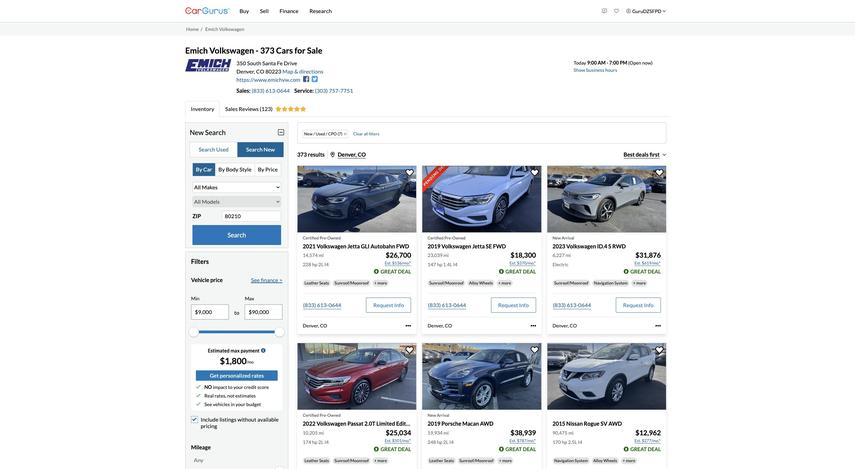 Task type: vqa. For each thing, say whether or not it's contained in the screenshot.


Task type: describe. For each thing, give the bounding box(es) containing it.
new for new arrival 2019 porsche macan awd
[[428, 413, 436, 418]]

not
[[227, 393, 234, 399]]

certified inside certified pre-owned 2022 volkswagen passat 2.0t limited edition fwd
[[303, 413, 319, 418]]

1 vertical spatial 373
[[297, 151, 307, 158]]

mi for $18,300
[[444, 253, 449, 258]]

gurudzsfpd menu
[[599, 1, 670, 21]]

home
[[186, 26, 199, 32]]

passat
[[348, 421, 364, 427]]

sales
[[225, 106, 238, 112]]

sale
[[307, 45, 323, 55]]

/mo
[[247, 360, 254, 365]]

include listings without available pricing
[[201, 416, 279, 429]]

vehicle price
[[191, 277, 223, 283]]

pure gray 2023 volkswagen id.4 s rwd suv / crossover rear-wheel drive automatic image
[[547, 166, 667, 233]]

2021
[[303, 243, 316, 250]]

+ for $31,876
[[633, 281, 636, 286]]

see for see vehicles in your budget
[[204, 401, 212, 407]]

i4 for $38,939
[[450, 439, 454, 445]]

est. $787/mo.* button
[[509, 438, 536, 444]]

+ for $18,300
[[499, 281, 501, 286]]

certified for $18,300
[[428, 236, 444, 241]]

show business hours button
[[574, 67, 618, 73]]

0644 for $18,300
[[454, 302, 466, 309]]

cars
[[276, 45, 293, 55]]

volkswagen inside certified pre-owned 2019 volkswagen jetta se fwd
[[442, 243, 471, 250]]

owned inside certified pre-owned 2022 volkswagen passat 2.0t limited edition fwd
[[328, 413, 341, 418]]

denver, for $18,300
[[428, 323, 444, 329]]

directions
[[299, 68, 323, 75]]

(833) 613-0644 button for $18,300
[[428, 298, 467, 313]]

vehicles
[[213, 401, 230, 407]]

(833) 613-0644 link
[[252, 87, 294, 94]]

(833) 613-0644 for $26,700
[[303, 302, 341, 309]]

great for $26,700
[[381, 269, 397, 275]]

porsche
[[442, 421, 461, 427]]

service:
[[294, 87, 314, 94]]

finance
[[280, 8, 299, 14]]

see finance > link
[[251, 276, 283, 284]]

mi for $25,034
[[319, 430, 324, 436]]

check image
[[196, 385, 201, 390]]

map
[[282, 68, 293, 75]]

check image for real rates, not estimates
[[196, 393, 201, 398]]

used inside tab
[[216, 146, 229, 153]]

by car tab
[[193, 163, 215, 176]]

certified pre-owned 2021 volkswagen jetta gli autobahn fwd
[[303, 236, 409, 250]]

real rates, not estimates
[[204, 393, 256, 399]]

info for $18,300
[[519, 302, 529, 309]]

+ for $25,034
[[374, 458, 377, 463]]

denver, co for $18,300
[[428, 323, 452, 329]]

leather seats for $26,700
[[305, 281, 329, 286]]

facebook - emich volkswagen image
[[303, 76, 309, 83]]

248
[[428, 439, 436, 445]]

ellipsis h image
[[406, 323, 411, 329]]

your for credit
[[234, 384, 243, 390]]

leather for $26,700
[[305, 281, 319, 286]]

nissan
[[567, 421, 583, 427]]

est. $619/mo.* button
[[634, 260, 661, 267]]

estimated max payment
[[208, 348, 260, 354]]

alloy for navigation system
[[594, 458, 603, 463]]

volkswagen up 350
[[209, 45, 254, 55]]

by price
[[258, 166, 278, 173]]

alloy wheels for sunroof/moonroof
[[469, 281, 493, 286]]

23,039
[[428, 253, 443, 258]]

arrival for volkswagen
[[562, 236, 574, 241]]

car
[[203, 166, 212, 173]]

awd inside new arrival 2019 porsche macan awd
[[480, 421, 494, 427]]

denver, for $26,700
[[303, 323, 319, 329]]

new for new search
[[190, 128, 204, 136]]

search for search new
[[246, 146, 263, 153]]

2.5l
[[568, 439, 577, 445]]

613- for $26,700
[[317, 302, 329, 309]]

deal for $38,939
[[523, 446, 536, 452]]

owned for $18,300
[[452, 236, 466, 241]]

new for new arrival 2023 volkswagen id.4 s rwd
[[553, 236, 561, 241]]

buy button
[[234, 0, 255, 22]]

search used tab
[[190, 142, 238, 157]]

great deal for $26,700
[[381, 269, 411, 275]]

night blue metallic 2019 porsche macan awd suv / crossover all-wheel drive 7-speed automatic image
[[422, 343, 542, 410]]

+ more for $26,700
[[374, 281, 387, 286]]

deal for $25,034
[[398, 446, 411, 452]]

$12,962 est. $277/mo.*
[[635, 429, 661, 443]]

service: (303) 757-7751
[[294, 87, 353, 94]]

hours
[[605, 67, 618, 73]]

170
[[553, 439, 561, 445]]

2019 inside new arrival 2019 porsche macan awd
[[428, 421, 441, 427]]

2l for $38,939
[[443, 439, 449, 445]]

seats for $26,700
[[319, 281, 329, 286]]

Min text field
[[192, 305, 228, 319]]

cargurus logo homepage link link
[[185, 1, 230, 21]]

hp for $26,700
[[312, 262, 318, 268]]

7:00
[[609, 60, 619, 66]]

request info for $18,300
[[498, 302, 529, 309]]

>
[[279, 277, 283, 283]]

user icon image
[[627, 9, 631, 13]]

impact
[[213, 384, 227, 390]]

co for $18,300
[[445, 323, 452, 329]]

+ more for $25,034
[[374, 458, 387, 463]]

electric
[[553, 262, 569, 268]]

cargurus logo homepage link image
[[185, 1, 230, 21]]

sunroof/moonroof for $25,034
[[335, 458, 369, 463]]

23,039 mi 147 hp 1.4l i4
[[428, 253, 458, 268]]

denver, co button
[[331, 151, 366, 158]]

0 vertical spatial to
[[234, 309, 239, 316]]

all
[[364, 131, 368, 137]]

$25,034 est. $501/mo.*
[[385, 429, 411, 443]]

(303) 757-7751 link
[[315, 87, 353, 94]]

twitter - emich volkswagen image
[[312, 76, 318, 83]]

14,574 mi 228 hp 2l i4
[[303, 253, 329, 268]]

new arrival 2019 porsche macan awd
[[428, 413, 494, 427]]

1 vertical spatial emich
[[185, 45, 208, 55]]

mi for $31,876
[[566, 253, 571, 258]]

2023
[[553, 243, 566, 250]]

by body style tab
[[215, 163, 255, 176]]

today
[[574, 60, 586, 66]]

pure gray w/black roof 2021 volkswagen jetta gli autobahn fwd sedan front-wheel drive 7-speed dual clutch image
[[297, 166, 417, 233]]

clear
[[353, 131, 363, 137]]

$26,700
[[386, 251, 411, 259]]

/ for new
[[314, 131, 315, 137]]

request for $18,300
[[498, 302, 518, 309]]

2019 inside certified pre-owned 2019 volkswagen jetta se fwd
[[428, 243, 441, 250]]

id.4
[[597, 243, 608, 250]]

more for $25,034
[[378, 458, 387, 463]]

$38,939
[[511, 429, 536, 437]]

emich volkswagen - 373 cars for sale
[[185, 45, 323, 55]]

Max text field
[[245, 305, 282, 319]]

more for $31,876
[[637, 281, 646, 286]]

tab list containing inventory
[[185, 101, 670, 117]]

0 vertical spatial -
[[256, 45, 259, 55]]

search for search used
[[199, 146, 215, 153]]

deal for $26,700
[[398, 269, 411, 275]]

limited
[[377, 421, 395, 427]]

373 results
[[297, 151, 325, 158]]

show
[[574, 67, 586, 73]]

1 horizontal spatial navigation
[[594, 281, 614, 286]]

price
[[265, 166, 278, 173]]

volkswagen inside certified pre-owned 2021 volkswagen jetta gli autobahn fwd
[[317, 243, 347, 250]]

613- for $31,876
[[567, 302, 579, 309]]

search new
[[246, 146, 275, 153]]

by car
[[196, 166, 212, 173]]

1 horizontal spatial system
[[615, 281, 628, 286]]

request info button for $18,300
[[491, 298, 536, 313]]

real
[[204, 393, 214, 399]]

0 horizontal spatial to
[[228, 384, 233, 390]]

co for $26,700
[[320, 323, 327, 329]]

leather for $25,034
[[305, 458, 319, 463]]

more down est. $277/mo.* button
[[626, 458, 636, 463]]

edition
[[396, 421, 414, 427]]

$12,962
[[636, 429, 661, 437]]

fwd inside certified pre-owned 2019 volkswagen jetta se fwd
[[493, 243, 506, 250]]

min
[[191, 296, 200, 302]]

deal for $18,300
[[523, 269, 536, 275]]

new inside tab
[[264, 146, 275, 153]]

$1,800
[[220, 356, 247, 366]]

350
[[237, 60, 246, 66]]

hp for $12,962
[[562, 439, 567, 445]]

(open
[[628, 60, 642, 66]]

reviews
[[239, 106, 259, 112]]

tab list containing by car
[[193, 163, 281, 176]]

certified for $26,700
[[303, 236, 319, 241]]

without
[[238, 416, 256, 423]]

glacier white 2015 nissan rogue sv awd suv / crossover all-wheel drive continuously variable transmission image
[[547, 343, 667, 410]]

get personalized rates button
[[196, 371, 278, 381]]

6,227
[[553, 253, 565, 258]]

check image for see vehicles in your budget
[[196, 402, 201, 407]]

2022
[[303, 421, 316, 427]]

hp for $38,939
[[437, 439, 442, 445]]

certified pre-owned 2022 volkswagen passat 2.0t limited edition fwd
[[303, 413, 428, 427]]

inventory
[[191, 106, 214, 112]]

pre- for $26,700
[[320, 236, 328, 241]]

volkswagen inside certified pre-owned 2022 volkswagen passat 2.0t limited edition fwd
[[317, 421, 347, 427]]

home link
[[186, 26, 199, 32]]

$619/mo.*
[[642, 261, 661, 266]]

max
[[245, 296, 254, 302]]

$18,300 est. $370/mo.*
[[510, 251, 536, 266]]

certified pre-owned 2019 volkswagen jetta se fwd
[[428, 236, 506, 250]]

alloy wheels for navigation system
[[594, 458, 617, 463]]

new search
[[190, 128, 226, 136]]

new / used / cpo (7)
[[304, 131, 343, 137]]

pm
[[620, 60, 628, 66]]

denver, inside 350 south santa fe drive denver, co 80223 map & directions
[[237, 68, 255, 75]]

minus square image
[[278, 129, 284, 136]]



Task type: locate. For each thing, give the bounding box(es) containing it.
aurora red metallic 2022 volkswagen passat 2.0t limited edition fwd sedan front-wheel drive 6-speed automatic image
[[297, 343, 417, 410]]

jetta
[[348, 243, 360, 250], [472, 243, 485, 250]]

0 vertical spatial your
[[234, 384, 243, 390]]

0 horizontal spatial awd
[[480, 421, 494, 427]]

i4 right 1.4l
[[453, 262, 458, 268]]

1 vertical spatial system
[[575, 458, 588, 463]]

2l for $26,700
[[318, 262, 324, 268]]

gurudzsfpd menu item
[[623, 1, 670, 21]]

1.4l
[[443, 262, 452, 268]]

+
[[374, 281, 377, 286], [499, 281, 501, 286], [633, 281, 636, 286], [374, 458, 377, 463], [499, 458, 502, 463], [623, 458, 625, 463]]

any
[[194, 457, 203, 464]]

volkswagen left id.4
[[567, 243, 596, 250]]

2 jetta from the left
[[472, 243, 485, 250]]

hp right 170
[[562, 439, 567, 445]]

est. inside $38,939 est. $787/mo.*
[[510, 438, 516, 443]]

by price tab
[[255, 163, 281, 176]]

0 horizontal spatial fwd
[[396, 243, 409, 250]]

south
[[247, 60, 261, 66]]

cpo
[[328, 131, 337, 137]]

research
[[310, 8, 332, 14]]

hp inside 10,205 mi 174 hp 2l i4
[[312, 439, 318, 445]]

awd
[[480, 421, 494, 427], [609, 421, 622, 427]]

deal for $12,962
[[648, 446, 661, 452]]

1 horizontal spatial request
[[498, 302, 518, 309]]

tab list
[[185, 101, 670, 117], [190, 142, 284, 157], [193, 163, 281, 176]]

volkswagen up 23,039 mi 147 hp 1.4l i4
[[442, 243, 471, 250]]

1 vertical spatial tab list
[[190, 142, 284, 157]]

est. down $31,876 on the bottom right of the page
[[635, 261, 641, 266]]

0 horizontal spatial -
[[256, 45, 259, 55]]

2 horizontal spatial info
[[644, 302, 654, 309]]

info for $31,876
[[644, 302, 654, 309]]

(833) for $26,700
[[303, 302, 316, 309]]

i4 down porsche
[[450, 439, 454, 445]]

pre- inside certified pre-owned 2019 volkswagen jetta se fwd
[[445, 236, 452, 241]]

2 horizontal spatial (833) 613-0644 button
[[553, 298, 592, 313]]

sunroof/moonroof
[[335, 281, 369, 286], [430, 281, 464, 286], [554, 281, 589, 286], [335, 458, 369, 463], [460, 458, 494, 463]]

1 horizontal spatial to
[[234, 309, 239, 316]]

great deal down est. $501/mo.* button
[[381, 446, 411, 452]]

2 awd from the left
[[609, 421, 622, 427]]

to left the max text field on the bottom left
[[234, 309, 239, 316]]

1 vertical spatial see
[[204, 401, 212, 407]]

personalized
[[220, 372, 251, 379]]

search down zip telephone field
[[228, 231, 246, 239]]

no
[[204, 384, 212, 390]]

used up body in the left top of the page
[[216, 146, 229, 153]]

seats down 10,205 mi 174 hp 2l i4
[[319, 458, 329, 463]]

leather for $38,939
[[430, 458, 444, 463]]

mi for $26,700
[[319, 253, 324, 258]]

3 request info button from the left
[[616, 298, 661, 313]]

new
[[190, 128, 204, 136], [304, 131, 313, 137], [264, 146, 275, 153], [553, 236, 561, 241], [428, 413, 436, 418]]

pre- inside certified pre-owned 2022 volkswagen passat 2.0t limited edition fwd
[[320, 413, 328, 418]]

request info for $26,700
[[374, 302, 404, 309]]

owned inside certified pre-owned 2021 volkswagen jetta gli autobahn fwd
[[328, 236, 341, 241]]

19,934
[[428, 430, 443, 436]]

volkswagen up 14,574 mi 228 hp 2l i4
[[317, 243, 347, 250]]

mi for $38,939
[[444, 430, 449, 436]]

pre- up 14,574 mi 228 hp 2l i4
[[320, 236, 328, 241]]

fe
[[277, 60, 283, 66]]

great for $18,300
[[506, 269, 522, 275]]

emich
[[205, 26, 218, 32], [185, 45, 208, 55]]

great down "est. $370/mo.*" button
[[506, 269, 522, 275]]

1 horizontal spatial alloy
[[594, 458, 603, 463]]

1 horizontal spatial jetta
[[472, 243, 485, 250]]

0 vertical spatial used
[[316, 131, 325, 137]]

&
[[294, 68, 298, 75]]

great deal for $38,939
[[506, 446, 536, 452]]

ellipsis h image
[[531, 323, 536, 329], [656, 323, 661, 329]]

2 (833) 613-0644 from the left
[[428, 302, 466, 309]]

0 vertical spatial emich
[[205, 26, 218, 32]]

sunroof/moonroof for $26,700
[[335, 281, 369, 286]]

mi right the 10,205
[[319, 430, 324, 436]]

max
[[231, 348, 240, 354]]

est. down $38,939
[[510, 438, 516, 443]]

5 star image from the left
[[300, 106, 306, 112]]

10,205 mi 174 hp 2l i4
[[303, 430, 329, 445]]

est. for $38,939
[[510, 438, 516, 443]]

2 horizontal spatial by
[[258, 166, 264, 173]]

mi inside 6,227 mi electric
[[566, 253, 571, 258]]

2 star image from the left
[[282, 106, 288, 112]]

more for $38,939
[[503, 458, 512, 463]]

0 horizontal spatial wheels
[[479, 281, 493, 286]]

0 horizontal spatial by
[[196, 166, 202, 173]]

$18,300
[[511, 251, 536, 259]]

+ more down est. $277/mo.* button
[[623, 458, 636, 463]]

gurudzsfpd
[[633, 8, 662, 14]]

1 horizontal spatial info
[[519, 302, 529, 309]]

pre- for $18,300
[[445, 236, 452, 241]]

map marker alt image
[[331, 152, 335, 157]]

1 vertical spatial alloy wheels
[[594, 458, 617, 463]]

deal for $31,876
[[648, 269, 661, 275]]

seats for $38,939
[[444, 458, 454, 463]]

2 2019 from the top
[[428, 421, 441, 427]]

to up real rates, not estimates
[[228, 384, 233, 390]]

i4 inside "19,934 mi 248 hp 2l i4"
[[450, 439, 454, 445]]

denver, for $31,876
[[553, 323, 569, 329]]

pre- inside certified pre-owned 2021 volkswagen jetta gli autobahn fwd
[[320, 236, 328, 241]]

mi right 6,227
[[566, 253, 571, 258]]

(833) 613-0644 for $18,300
[[428, 302, 466, 309]]

2 horizontal spatial request
[[623, 302, 643, 309]]

leather down 248 at the bottom of page
[[430, 458, 444, 463]]

0 vertical spatial check image
[[196, 393, 201, 398]]

+ more for $38,939
[[499, 458, 512, 463]]

$26,700 est. $536/mo.*
[[385, 251, 411, 266]]

denver, co for $31,876
[[553, 323, 577, 329]]

hp inside 23,039 mi 147 hp 1.4l i4
[[437, 262, 442, 268]]

mi for $12,962
[[569, 430, 574, 436]]

ellipsis h image for $31,876
[[656, 323, 661, 329]]

1 horizontal spatial request info button
[[491, 298, 536, 313]]

1 vertical spatial -
[[607, 60, 609, 66]]

i4 inside 23,039 mi 147 hp 1.4l i4
[[453, 262, 458, 268]]

arrival up porsche
[[437, 413, 450, 418]]

4 star image from the left
[[294, 106, 300, 112]]

new up 19,934
[[428, 413, 436, 418]]

leather seats down 174
[[305, 458, 329, 463]]

request info button
[[366, 298, 411, 313], [491, 298, 536, 313], [616, 298, 661, 313]]

leather
[[305, 281, 319, 286], [305, 458, 319, 463], [430, 458, 444, 463]]

payment
[[241, 348, 260, 354]]

est. $370/mo.* button
[[509, 260, 536, 267]]

1 2019 from the top
[[428, 243, 441, 250]]

est. inside $25,034 est. $501/mo.*
[[385, 438, 392, 443]]

1 check image from the top
[[196, 393, 201, 398]]

search used
[[199, 146, 229, 153]]

1 ellipsis h image from the left
[[531, 323, 536, 329]]

0 horizontal spatial 373
[[260, 45, 275, 55]]

pricing
[[201, 423, 217, 429]]

2l inside 14,574 mi 228 hp 2l i4
[[318, 262, 324, 268]]

great down est. $536/mo.* button
[[381, 269, 397, 275]]

2 horizontal spatial request info button
[[616, 298, 661, 313]]

owned up 14,574 mi 228 hp 2l i4
[[328, 236, 341, 241]]

2 vertical spatial tab list
[[193, 163, 281, 176]]

1 (833) 613-0644 button from the left
[[303, 298, 342, 313]]

1 horizontal spatial ellipsis h image
[[656, 323, 661, 329]]

jetta left gli
[[348, 243, 360, 250]]

new inside dropdown button
[[190, 128, 204, 136]]

2 horizontal spatial request info
[[623, 302, 654, 309]]

2 request info from the left
[[498, 302, 529, 309]]

(7)
[[338, 131, 343, 137]]

est. inside $26,700 est. $536/mo.*
[[385, 261, 392, 266]]

new up the "373 results"
[[304, 131, 313, 137]]

0 vertical spatial 373
[[260, 45, 275, 55]]

owned up 23,039 mi 147 hp 1.4l i4
[[452, 236, 466, 241]]

+ more for $31,876
[[633, 281, 646, 286]]

0 vertical spatial navigation system
[[594, 281, 628, 286]]

request for $31,876
[[623, 302, 643, 309]]

new down inventory tab
[[190, 128, 204, 136]]

deal down $619/mo.* at the bottom of the page
[[648, 269, 661, 275]]

results
[[308, 151, 325, 158]]

see finance >
[[251, 277, 283, 283]]

(833) for $18,300
[[428, 302, 441, 309]]

+ more down "est. $370/mo.*" button
[[499, 281, 511, 286]]

1 horizontal spatial (833) 613-0644
[[428, 302, 466, 309]]

sales:
[[237, 87, 251, 94]]

7751
[[340, 87, 353, 94]]

0 horizontal spatial jetta
[[348, 243, 360, 250]]

great for $25,034
[[381, 446, 397, 452]]

1 horizontal spatial 373
[[297, 151, 307, 158]]

- right am
[[607, 60, 609, 66]]

map & directions link
[[282, 68, 323, 75]]

373 left results
[[297, 151, 307, 158]]

$501/mo.*
[[392, 438, 411, 443]]

body
[[226, 166, 238, 173]]

volkswagen
[[219, 26, 244, 32], [209, 45, 254, 55], [317, 243, 347, 250], [442, 243, 471, 250], [567, 243, 596, 250], [317, 421, 347, 427]]

mi down porsche
[[444, 430, 449, 436]]

owned
[[328, 236, 341, 241], [452, 236, 466, 241], [328, 413, 341, 418]]

hp for $18,300
[[437, 262, 442, 268]]

1 vertical spatial 2019
[[428, 421, 441, 427]]

2l right 248 at the bottom of page
[[443, 439, 449, 445]]

1 request from the left
[[374, 302, 393, 309]]

est. inside $18,300 est. $370/mo.*
[[510, 261, 516, 266]]

+ for $38,939
[[499, 458, 502, 463]]

3 (833) 613-0644 from the left
[[553, 302, 591, 309]]

search inside button
[[228, 231, 246, 239]]

(833) 613-0644 button
[[303, 298, 342, 313], [428, 298, 467, 313], [553, 298, 592, 313]]

1 vertical spatial alloy
[[594, 458, 603, 463]]

jetta for $26,700
[[348, 243, 360, 250]]

certified up 2022
[[303, 413, 319, 418]]

i4 right 2.5l
[[578, 439, 583, 445]]

clear all filters button
[[353, 131, 380, 137]]

613- for $18,300
[[442, 302, 454, 309]]

2 check image from the top
[[196, 402, 201, 407]]

available
[[258, 416, 279, 423]]

owned inside certified pre-owned 2019 volkswagen jetta se fwd
[[452, 236, 466, 241]]

2 horizontal spatial /
[[326, 131, 327, 137]]

see down real
[[204, 401, 212, 407]]

volkswagen inside new arrival 2023 volkswagen id.4 s rwd
[[567, 243, 596, 250]]

est. down $25,034
[[385, 438, 392, 443]]

0644 for $31,876
[[579, 302, 591, 309]]

great for $31,876
[[631, 269, 647, 275]]

co inside 350 south santa fe drive denver, co 80223 map & directions
[[256, 68, 264, 75]]

used left the cpo
[[316, 131, 325, 137]]

great deal down est. $536/mo.* button
[[381, 269, 411, 275]]

times image
[[344, 132, 347, 136]]

search down new search
[[199, 146, 215, 153]]

$787/mo.*
[[517, 438, 536, 443]]

arrival inside new arrival 2023 volkswagen id.4 s rwd
[[562, 236, 574, 241]]

2 horizontal spatial (833) 613-0644
[[553, 302, 591, 309]]

$536/mo.*
[[392, 261, 411, 266]]

est. $277/mo.* button
[[634, 438, 661, 444]]

search button
[[193, 225, 281, 245]]

1 horizontal spatial see
[[251, 277, 260, 283]]

0 horizontal spatial request info
[[374, 302, 404, 309]]

- up south
[[256, 45, 259, 55]]

tab list containing search used
[[190, 142, 284, 157]]

1 horizontal spatial by
[[219, 166, 225, 173]]

budget
[[246, 401, 261, 407]]

3 star image from the left
[[288, 106, 294, 112]]

1 horizontal spatial alloy wheels
[[594, 458, 617, 463]]

your up estimates
[[234, 384, 243, 390]]

2 horizontal spatial fwd
[[493, 243, 506, 250]]

0 horizontal spatial alloy
[[469, 281, 479, 286]]

2l inside "19,934 mi 248 hp 2l i4"
[[443, 439, 449, 445]]

arrival up 2023
[[562, 236, 574, 241]]

check image
[[196, 393, 201, 398], [196, 402, 201, 407]]

volkswagen up 10,205 mi 174 hp 2l i4
[[317, 421, 347, 427]]

i4 for $12,962
[[578, 439, 583, 445]]

1 vertical spatial your
[[236, 401, 245, 407]]

0 horizontal spatial system
[[575, 458, 588, 463]]

0 horizontal spatial arrival
[[437, 413, 450, 418]]

used inside button
[[316, 131, 325, 137]]

by left the car
[[196, 166, 202, 173]]

hp right the "147"
[[437, 262, 442, 268]]

i4 inside 10,205 mi 174 hp 2l i4
[[325, 439, 329, 445]]

fwd inside certified pre-owned 2022 volkswagen passat 2.0t limited edition fwd
[[415, 421, 428, 427]]

leather down 228
[[305, 281, 319, 286]]

mi up 2.5l
[[569, 430, 574, 436]]

fwd right se
[[493, 243, 506, 250]]

2l right 228
[[318, 262, 324, 268]]

est. inside $31,876 est. $619/mo.*
[[635, 261, 641, 266]]

menu bar containing buy
[[230, 0, 599, 22]]

1 star image from the left
[[276, 106, 282, 112]]

certified up 2021 at the bottom left
[[303, 236, 319, 241]]

1 jetta from the left
[[348, 243, 360, 250]]

info circle image
[[261, 348, 266, 353]]

saved cars image
[[615, 9, 619, 13]]

see for see finance >
[[251, 277, 260, 283]]

search new tab
[[238, 142, 284, 157]]

arrival inside new arrival 2019 porsche macan awd
[[437, 413, 450, 418]]

0 horizontal spatial see
[[204, 401, 212, 407]]

deal down $277/mo.*
[[648, 446, 661, 452]]

$38,939 est. $787/mo.*
[[510, 429, 536, 443]]

deal down "$536/mo.*"
[[398, 269, 411, 275]]

https://www.emichvw.com
[[237, 76, 300, 83]]

90,475
[[553, 430, 568, 436]]

sell
[[260, 8, 269, 14]]

your right in
[[236, 401, 245, 407]]

request for $26,700
[[374, 302, 393, 309]]

certified inside certified pre-owned 2019 volkswagen jetta se fwd
[[428, 236, 444, 241]]

0644 for $26,700
[[329, 302, 341, 309]]

+ for $26,700
[[374, 281, 377, 286]]

+ more down est. $536/mo.* button
[[374, 281, 387, 286]]

leather seats down 228
[[305, 281, 329, 286]]

0 vertical spatial arrival
[[562, 236, 574, 241]]

great deal for $18,300
[[506, 269, 536, 275]]

1 horizontal spatial -
[[607, 60, 609, 66]]

no impact to your credit score
[[204, 384, 269, 390]]

leather seats for $25,034
[[305, 458, 329, 463]]

hp right 174
[[312, 439, 318, 445]]

denver, co for $26,700
[[303, 323, 327, 329]]

white silver metallic 2019 volkswagen jetta se fwd sedan front-wheel drive 8-speed automatic image
[[422, 166, 542, 233]]

1 vertical spatial navigation system
[[554, 458, 588, 463]]

by left price
[[258, 166, 264, 173]]

request info button for $26,700
[[366, 298, 411, 313]]

2l right 174
[[318, 439, 324, 445]]

fwd up $26,700
[[396, 243, 409, 250]]

chevron down image
[[663, 9, 667, 13]]

hp inside 14,574 mi 228 hp 2l i4
[[312, 262, 318, 268]]

3 info from the left
[[644, 302, 654, 309]]

vehicle
[[191, 277, 209, 283]]

mi inside 23,039 mi 147 hp 1.4l i4
[[444, 253, 449, 258]]

1 vertical spatial used
[[216, 146, 229, 153]]

jetta inside certified pre-owned 2021 volkswagen jetta gli autobahn fwd
[[348, 243, 360, 250]]

new up 2023
[[553, 236, 561, 241]]

0 horizontal spatial info
[[394, 302, 404, 309]]

search
[[205, 128, 226, 136], [199, 146, 215, 153], [246, 146, 263, 153], [228, 231, 246, 239]]

now)
[[642, 60, 653, 66]]

1 horizontal spatial used
[[316, 131, 325, 137]]

1 vertical spatial arrival
[[437, 413, 450, 418]]

1 horizontal spatial awd
[[609, 421, 622, 427]]

mi up 1.4l
[[444, 253, 449, 258]]

2 request info button from the left
[[491, 298, 536, 313]]

est. down $26,700
[[385, 261, 392, 266]]

research button
[[304, 0, 337, 22]]

1 horizontal spatial (833) 613-0644 button
[[428, 298, 467, 313]]

1 (833) 613-0644 from the left
[[303, 302, 341, 309]]

new inside new arrival 2023 volkswagen id.4 s rwd
[[553, 236, 561, 241]]

i4 inside 14,574 mi 228 hp 2l i4
[[325, 262, 329, 268]]

seats for $25,034
[[319, 458, 329, 463]]

0 vertical spatial see
[[251, 277, 260, 283]]

navigation system
[[594, 281, 628, 286], [554, 458, 588, 463]]

0 horizontal spatial /
[[201, 26, 203, 32]]

0 horizontal spatial navigation system
[[554, 458, 588, 463]]

seats down 14,574 mi 228 hp 2l i4
[[319, 281, 329, 286]]

1 horizontal spatial arrival
[[562, 236, 574, 241]]

2 info from the left
[[519, 302, 529, 309]]

0 vertical spatial navigation
[[594, 281, 614, 286]]

3 request info from the left
[[623, 302, 654, 309]]

mi inside 14,574 mi 228 hp 2l i4
[[319, 253, 324, 258]]

sales reviews (123)
[[225, 106, 273, 112]]

seats down "19,934 mi 248 hp 2l i4"
[[444, 458, 454, 463]]

more down "est. $370/mo.*" button
[[502, 281, 511, 286]]

inventory tab
[[185, 101, 220, 117]]

3 by from the left
[[258, 166, 264, 173]]

1 vertical spatial check image
[[196, 402, 201, 407]]

0 horizontal spatial (833) 613-0644 button
[[303, 298, 342, 313]]

search up style
[[246, 146, 263, 153]]

emich down cargurus logo homepage link
[[205, 26, 218, 32]]

2 by from the left
[[219, 166, 225, 173]]

+ more down est. $619/mo.* button
[[633, 281, 646, 286]]

mileage button
[[191, 439, 283, 456]]

fwd inside certified pre-owned 2021 volkswagen jetta gli autobahn fwd
[[396, 243, 409, 250]]

mileage
[[191, 444, 211, 451]]

more for $26,700
[[378, 281, 387, 286]]

wheels for navigation system
[[604, 458, 617, 463]]

jetta for $18,300
[[472, 243, 485, 250]]

$370/mo.*
[[517, 261, 536, 266]]

pre- up 23,039 mi 147 hp 1.4l i4
[[445, 236, 452, 241]]

clear all filters
[[353, 131, 380, 137]]

2 ellipsis h image from the left
[[656, 323, 661, 329]]

santa
[[262, 60, 276, 66]]

1 by from the left
[[196, 166, 202, 173]]

$1,800 /mo
[[220, 356, 254, 366]]

hp
[[312, 262, 318, 268], [437, 262, 442, 268], [312, 439, 318, 445], [437, 439, 442, 445], [562, 439, 567, 445]]

mi inside "19,934 mi 248 hp 2l i4"
[[444, 430, 449, 436]]

0 horizontal spatial used
[[216, 146, 229, 153]]

0 vertical spatial alloy
[[469, 281, 479, 286]]

alloy wheels
[[469, 281, 493, 286], [594, 458, 617, 463]]

new search button
[[190, 123, 284, 142]]

estimates
[[235, 393, 256, 399]]

1 horizontal spatial wheels
[[604, 458, 617, 463]]

+ more down est. $787/mo.* button
[[499, 458, 512, 463]]

by for by car
[[196, 166, 202, 173]]

awd right macan
[[480, 421, 494, 427]]

i4 for $25,034
[[325, 439, 329, 445]]

awd right sv
[[609, 421, 622, 427]]

new inside new arrival 2019 porsche macan awd
[[428, 413, 436, 418]]

style
[[240, 166, 252, 173]]

wheels for sunroof/moonroof
[[479, 281, 493, 286]]

ellipsis h image for $18,300
[[531, 323, 536, 329]]

certified up 23,039
[[428, 236, 444, 241]]

fwd right edition
[[415, 421, 428, 427]]

great for $12,962
[[631, 446, 647, 452]]

volkswagen down buy popup button
[[219, 26, 244, 32]]

hp inside "19,934 mi 248 hp 2l i4"
[[437, 439, 442, 445]]

147
[[428, 262, 436, 268]]

see vehicles in your budget
[[204, 401, 261, 407]]

2019 up 23,039
[[428, 243, 441, 250]]

more down est. $619/mo.* button
[[637, 281, 646, 286]]

more for $18,300
[[502, 281, 511, 286]]

deal down $501/mo.*
[[398, 446, 411, 452]]

star image
[[276, 106, 282, 112], [282, 106, 288, 112], [288, 106, 294, 112], [294, 106, 300, 112], [300, 106, 306, 112]]

1 vertical spatial to
[[228, 384, 233, 390]]

2l inside 10,205 mi 174 hp 2l i4
[[318, 439, 324, 445]]

0 horizontal spatial navigation
[[554, 458, 574, 463]]

hp inside 90,475 mi 170 hp 2.5l i4
[[562, 439, 567, 445]]

est. inside $12,962 est. $277/mo.*
[[635, 438, 641, 443]]

est. for $18,300
[[510, 261, 516, 266]]

0 horizontal spatial (833) 613-0644
[[303, 302, 341, 309]]

owned for $26,700
[[328, 236, 341, 241]]

jetta inside certified pre-owned 2019 volkswagen jetta se fwd
[[472, 243, 485, 250]]

est. down $12,962
[[635, 438, 641, 443]]

0 horizontal spatial ellipsis h image
[[531, 323, 536, 329]]

great down est. $277/mo.* button
[[631, 446, 647, 452]]

1 info from the left
[[394, 302, 404, 309]]

request info button for $31,876
[[616, 298, 661, 313]]

new for new / used / cpo (7)
[[304, 131, 313, 137]]

1 awd from the left
[[480, 421, 494, 427]]

1 vertical spatial navigation
[[554, 458, 574, 463]]

more down est. $501/mo.* button
[[378, 458, 387, 463]]

great deal down est. $787/mo.* button
[[506, 446, 536, 452]]

https://www.emichvw.com link
[[237, 76, 300, 83]]

0 vertical spatial system
[[615, 281, 628, 286]]

1 request info from the left
[[374, 302, 404, 309]]

mi inside 90,475 mi 170 hp 2.5l i4
[[569, 430, 574, 436]]

(833) 613-0644 for $31,876
[[553, 302, 591, 309]]

great deal for $12,962
[[631, 446, 661, 452]]

0 horizontal spatial request
[[374, 302, 393, 309]]

2 request from the left
[[498, 302, 518, 309]]

get personalized rates
[[210, 372, 264, 379]]

search up search used
[[205, 128, 226, 136]]

1 horizontal spatial fwd
[[415, 421, 428, 427]]

0 vertical spatial alloy wheels
[[469, 281, 493, 286]]

great down est. $619/mo.* button
[[631, 269, 647, 275]]

3 (833) 613-0644 button from the left
[[553, 298, 592, 313]]

hp for $25,034
[[312, 439, 318, 445]]

0 horizontal spatial request info button
[[366, 298, 411, 313]]

search inside dropdown button
[[205, 128, 226, 136]]

emich up emich volkswagen logo
[[185, 45, 208, 55]]

1 vertical spatial wheels
[[604, 458, 617, 463]]

+ more for $18,300
[[499, 281, 511, 286]]

new up by price
[[264, 146, 275, 153]]

sell button
[[255, 0, 274, 22]]

certified inside certified pre-owned 2021 volkswagen jetta gli autobahn fwd
[[303, 236, 319, 241]]

request info for $31,876
[[623, 302, 654, 309]]

credit
[[244, 384, 257, 390]]

1 horizontal spatial /
[[314, 131, 315, 137]]

great deal down "est. $370/mo.*" button
[[506, 269, 536, 275]]

autobahn
[[371, 243, 395, 250]]

est. for $26,700
[[385, 261, 392, 266]]

used
[[316, 131, 325, 137], [216, 146, 229, 153]]

i4 for $26,700
[[325, 262, 329, 268]]

0 vertical spatial wheels
[[479, 281, 493, 286]]

mi inside 10,205 mi 174 hp 2l i4
[[319, 430, 324, 436]]

1 horizontal spatial request info
[[498, 302, 529, 309]]

0 vertical spatial 2019
[[428, 243, 441, 250]]

alloy for sunroof/moonroof
[[469, 281, 479, 286]]

your for budget
[[236, 401, 245, 407]]

est. for $25,034
[[385, 438, 392, 443]]

certified
[[303, 236, 319, 241], [428, 236, 444, 241], [303, 413, 319, 418]]

2019
[[428, 243, 441, 250], [428, 421, 441, 427]]

pre- up 10,205 mi 174 hp 2l i4
[[320, 413, 328, 418]]

3 request from the left
[[623, 302, 643, 309]]

emich volkswagen logo image
[[185, 59, 231, 72]]

/ for home
[[201, 26, 203, 32]]

owned up 10,205 mi 174 hp 2l i4
[[328, 413, 341, 418]]

0 vertical spatial tab list
[[185, 101, 670, 117]]

menu bar
[[230, 0, 599, 22]]

great deal for $31,876
[[631, 269, 661, 275]]

new arrival 2023 volkswagen id.4 s rwd
[[553, 236, 626, 250]]

(833) 613-0644 button for $26,700
[[303, 298, 342, 313]]

by for by price
[[258, 166, 264, 173]]

see left finance
[[251, 277, 260, 283]]

2019 up 19,934
[[428, 421, 441, 427]]

- inside today 9:00 am - 7:00 pm (open now) show business hours
[[607, 60, 609, 66]]

+ more down est. $501/mo.* button
[[374, 458, 387, 463]]

new inside button
[[304, 131, 313, 137]]

2015
[[553, 421, 566, 427]]

ZIP telephone field
[[222, 211, 281, 222]]

2 (833) 613-0644 button from the left
[[428, 298, 467, 313]]

1 request info button from the left
[[366, 298, 411, 313]]

add a car review image
[[602, 9, 607, 13]]

i4 inside 90,475 mi 170 hp 2.5l i4
[[578, 439, 583, 445]]

1 horizontal spatial navigation system
[[594, 281, 628, 286]]

jetta left se
[[472, 243, 485, 250]]

system
[[615, 281, 628, 286], [575, 458, 588, 463]]

more down est. $787/mo.* button
[[503, 458, 512, 463]]

deal down $787/mo.*
[[523, 446, 536, 452]]

great down est. $501/mo.* button
[[381, 446, 397, 452]]

19,934 mi 248 hp 2l i4
[[428, 430, 454, 445]]

leather seats for $38,939
[[430, 458, 454, 463]]

estimated
[[208, 348, 230, 354]]

filters
[[369, 131, 380, 137]]

great deal for $25,034
[[381, 446, 411, 452]]

0 horizontal spatial alloy wheels
[[469, 281, 493, 286]]



